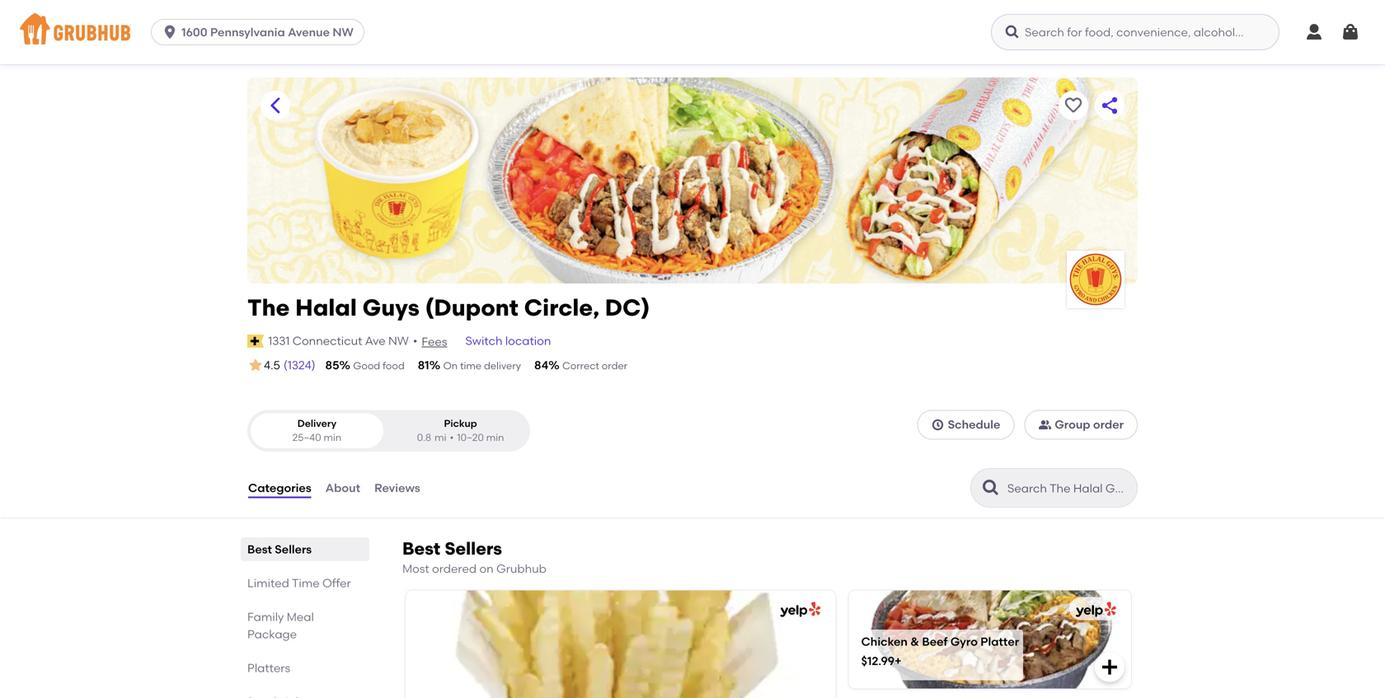 Task type: vqa. For each thing, say whether or not it's contained in the screenshot.
first yelp "image" from the left
yes



Task type: describe. For each thing, give the bounding box(es) containing it.
Search for food, convenience, alcohol... search field
[[991, 14, 1280, 50]]

on
[[443, 360, 458, 372]]

switch location button
[[465, 332, 552, 350]]

best sellers most ordered on grubhub
[[402, 539, 547, 576]]

chicken
[[861, 635, 908, 649]]

min inside the pickup 0.8 mi • 10–20 min
[[486, 432, 504, 444]]

84
[[534, 358, 549, 372]]

family
[[247, 610, 284, 624]]

delivery 25–40 min
[[292, 418, 342, 444]]

offer
[[322, 577, 351, 591]]

delivery
[[297, 418, 337, 430]]

nw for 1331 connecticut ave nw
[[388, 334, 409, 348]]

halal
[[295, 294, 357, 322]]

search icon image
[[981, 478, 1001, 498]]

location
[[505, 334, 551, 348]]

platters
[[247, 661, 290, 676]]

$12.99
[[861, 654, 895, 668]]

categories button
[[247, 459, 312, 518]]

mi
[[435, 432, 447, 444]]

fees
[[422, 335, 447, 349]]

reviews
[[374, 481, 420, 495]]

svg image for 1600 pennsylvania avenue nw
[[162, 24, 178, 40]]

share icon image
[[1100, 96, 1120, 115]]

meal
[[287, 610, 314, 624]]

the
[[247, 294, 290, 322]]

schedule button
[[918, 410, 1015, 440]]

pickup
[[444, 418, 477, 430]]

caret left icon image
[[266, 96, 285, 115]]

pennsylvania
[[210, 25, 285, 39]]

switch location
[[466, 334, 551, 348]]

categories
[[248, 481, 311, 495]]

save this restaurant button
[[1059, 91, 1089, 120]]

time
[[292, 577, 320, 591]]

• inside the pickup 0.8 mi • 10–20 min
[[450, 432, 454, 444]]

yelp image for limited time offer
[[777, 602, 821, 618]]

25–40
[[292, 432, 321, 444]]

(1324)
[[284, 358, 316, 372]]

1600 pennsylvania avenue nw button
[[151, 19, 371, 45]]

beef
[[922, 635, 948, 649]]

gyro
[[951, 635, 978, 649]]

1600
[[182, 25, 208, 39]]

avenue
[[288, 25, 330, 39]]

1331 connecticut ave nw button
[[267, 332, 410, 350]]

correct
[[563, 360, 599, 372]]

+
[[895, 654, 902, 668]]

limited time offer
[[247, 577, 351, 591]]

best for best sellers
[[247, 543, 272, 557]]

4.5
[[264, 358, 280, 372]]

best sellers
[[247, 543, 312, 557]]

time
[[460, 360, 482, 372]]

1331 connecticut ave nw
[[268, 334, 409, 348]]



Task type: locate. For each thing, give the bounding box(es) containing it.
people icon image
[[1039, 418, 1052, 432]]

ordered
[[432, 562, 477, 576]]

min right 10–20
[[486, 432, 504, 444]]

1 vertical spatial •
[[450, 432, 454, 444]]

sellers for best sellers
[[275, 543, 312, 557]]

0 horizontal spatial min
[[324, 432, 342, 444]]

the halal guys (dupont circle, dc)
[[247, 294, 650, 322]]

1 horizontal spatial sellers
[[445, 539, 502, 560]]

delivery
[[484, 360, 521, 372]]

0 horizontal spatial •
[[413, 334, 418, 348]]

1 vertical spatial svg image
[[932, 418, 945, 432]]

0 horizontal spatial sellers
[[275, 543, 312, 557]]

guys
[[363, 294, 420, 322]]

family meal package
[[247, 610, 314, 642]]

best
[[402, 539, 441, 560], [247, 543, 272, 557]]

option group
[[247, 410, 530, 452]]

option group containing delivery 25–40 min
[[247, 410, 530, 452]]

0 vertical spatial order
[[602, 360, 628, 372]]

limited
[[247, 577, 289, 591]]

good
[[353, 360, 380, 372]]

reviews button
[[374, 459, 421, 518]]

best up limited
[[247, 543, 272, 557]]

min down delivery
[[324, 432, 342, 444]]

order for group order
[[1094, 418, 1124, 432]]

0 horizontal spatial best
[[247, 543, 272, 557]]

sellers for best sellers most ordered on grubhub
[[445, 539, 502, 560]]

food
[[383, 360, 405, 372]]

group order
[[1055, 418, 1124, 432]]

1600 pennsylvania avenue nw
[[182, 25, 354, 39]]

best up most at the left bottom of page
[[402, 539, 441, 560]]

order
[[602, 360, 628, 372], [1094, 418, 1124, 432]]

the halal guys (dupont circle, dc) logo image
[[1067, 251, 1125, 308]]

nw right avenue
[[333, 25, 354, 39]]

grubhub
[[497, 562, 547, 576]]

schedule
[[948, 418, 1001, 432]]

chicken & beef gyro platter $12.99 +
[[861, 635, 1019, 668]]

•
[[413, 334, 418, 348], [450, 432, 454, 444]]

1 min from the left
[[324, 432, 342, 444]]

pickup 0.8 mi • 10–20 min
[[417, 418, 504, 444]]

svg image for schedule
[[932, 418, 945, 432]]

nw
[[333, 25, 354, 39], [388, 334, 409, 348]]

1 horizontal spatial nw
[[388, 334, 409, 348]]

save this restaurant image
[[1064, 96, 1084, 115]]

svg image inside schedule button
[[932, 418, 945, 432]]

yelp image for most ordered on grubhub
[[1073, 602, 1117, 618]]

1 horizontal spatial order
[[1094, 418, 1124, 432]]

0 horizontal spatial order
[[602, 360, 628, 372]]

• fees
[[413, 334, 447, 349]]

0 horizontal spatial svg image
[[162, 24, 178, 40]]

most
[[402, 562, 429, 576]]

nw for 1600 pennsylvania avenue nw
[[333, 25, 354, 39]]

nw inside button
[[388, 334, 409, 348]]

order right the correct
[[602, 360, 628, 372]]

nw right ave
[[388, 334, 409, 348]]

• right "mi"
[[450, 432, 454, 444]]

order for correct order
[[602, 360, 628, 372]]

Search The Halal Guys (Dupont Circle, DC) search field
[[1006, 481, 1132, 497]]

best for best sellers most ordered on grubhub
[[402, 539, 441, 560]]

about button
[[325, 459, 361, 518]]

sellers
[[445, 539, 502, 560], [275, 543, 312, 557]]

about
[[325, 481, 360, 495]]

nw inside button
[[333, 25, 354, 39]]

group order button
[[1025, 410, 1138, 440]]

1 horizontal spatial best
[[402, 539, 441, 560]]

svg image
[[162, 24, 178, 40], [932, 418, 945, 432]]

1 vertical spatial order
[[1094, 418, 1124, 432]]

main navigation navigation
[[0, 0, 1386, 64]]

svg image
[[1305, 22, 1325, 42], [1341, 22, 1361, 42], [1005, 24, 1021, 40], [1100, 658, 1120, 677]]

dc)
[[605, 294, 650, 322]]

sellers up limited time offer on the bottom left
[[275, 543, 312, 557]]

platter
[[981, 635, 1019, 649]]

2 yelp image from the left
[[1073, 602, 1117, 618]]

min inside 'delivery 25–40 min'
[[324, 432, 342, 444]]

svg image left 1600
[[162, 24, 178, 40]]

sellers up on
[[445, 539, 502, 560]]

0 vertical spatial svg image
[[162, 24, 178, 40]]

switch
[[466, 334, 503, 348]]

85
[[325, 358, 339, 372]]

1 vertical spatial nw
[[388, 334, 409, 348]]

• left 'fees'
[[413, 334, 418, 348]]

min
[[324, 432, 342, 444], [486, 432, 504, 444]]

on time delivery
[[443, 360, 521, 372]]

1 horizontal spatial min
[[486, 432, 504, 444]]

package
[[247, 628, 297, 642]]

0 horizontal spatial nw
[[333, 25, 354, 39]]

81
[[418, 358, 429, 372]]

svg image inside 1600 pennsylvania avenue nw button
[[162, 24, 178, 40]]

group
[[1055, 418, 1091, 432]]

1 yelp image from the left
[[777, 602, 821, 618]]

circle,
[[524, 294, 600, 322]]

1 horizontal spatial •
[[450, 432, 454, 444]]

order inside button
[[1094, 418, 1124, 432]]

(dupont
[[425, 294, 519, 322]]

connecticut
[[293, 334, 362, 348]]

star icon image
[[247, 357, 264, 374]]

&
[[911, 635, 920, 649]]

good food
[[353, 360, 405, 372]]

best inside best sellers most ordered on grubhub
[[402, 539, 441, 560]]

ave
[[365, 334, 386, 348]]

• inside • fees
[[413, 334, 418, 348]]

1 horizontal spatial yelp image
[[1073, 602, 1117, 618]]

order right group
[[1094, 418, 1124, 432]]

1331
[[268, 334, 290, 348]]

svg image left schedule
[[932, 418, 945, 432]]

10–20
[[457, 432, 484, 444]]

subscription pass image
[[247, 335, 264, 348]]

sellers inside best sellers most ordered on grubhub
[[445, 539, 502, 560]]

2 min from the left
[[486, 432, 504, 444]]

1 horizontal spatial svg image
[[932, 418, 945, 432]]

0.8
[[417, 432, 431, 444]]

yelp image
[[777, 602, 821, 618], [1073, 602, 1117, 618]]

0 vertical spatial •
[[413, 334, 418, 348]]

fees button
[[421, 333, 448, 351]]

0 horizontal spatial yelp image
[[777, 602, 821, 618]]

0 vertical spatial nw
[[333, 25, 354, 39]]

on
[[480, 562, 494, 576]]

correct order
[[563, 360, 628, 372]]



